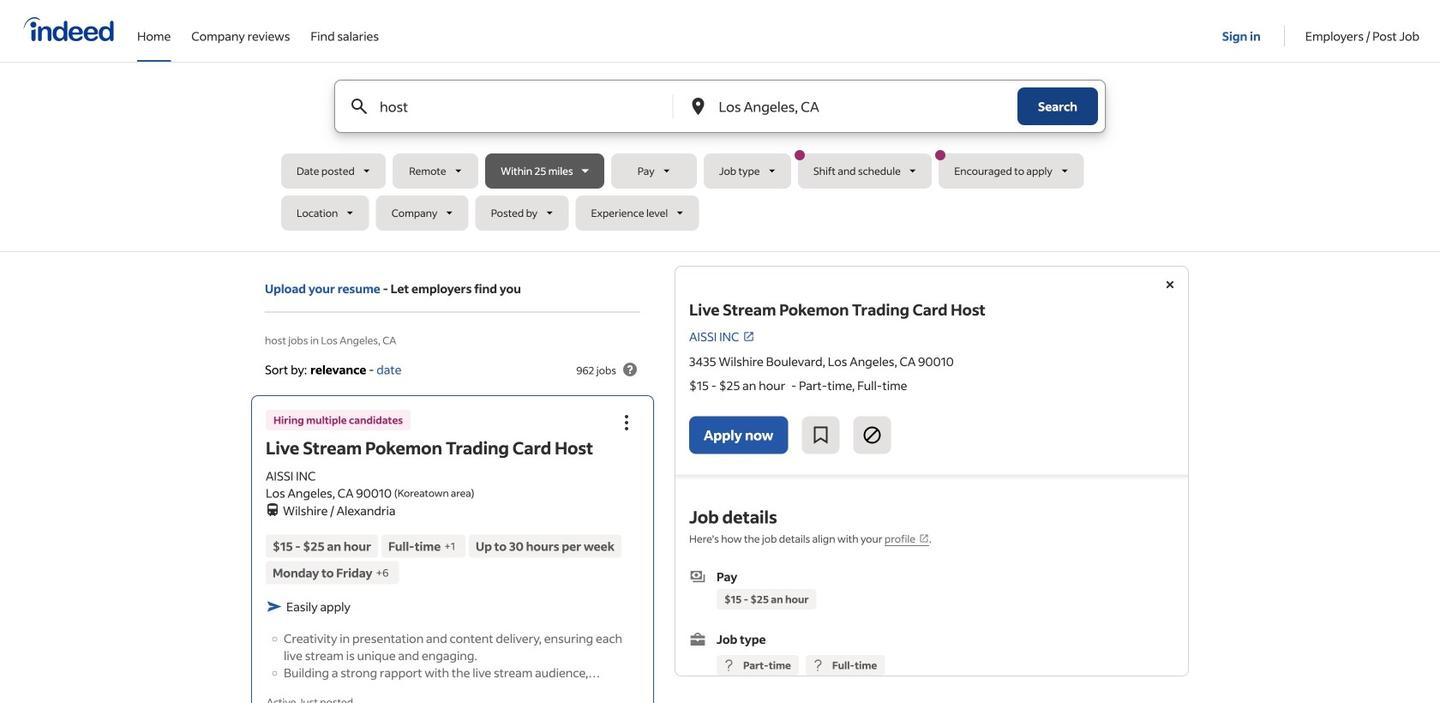 Task type: describe. For each thing, give the bounding box(es) containing it.
job preferences (opens in a new window) image
[[919, 533, 929, 543]]

not interested image
[[862, 425, 883, 445]]

1 missing qualification image from the left
[[721, 657, 736, 673]]

aissi inc (opens in a new tab) image
[[743, 330, 755, 342]]

Edit location text field
[[715, 81, 983, 132]]

help icon image
[[620, 359, 640, 380]]

2 missing qualification image from the left
[[810, 657, 825, 673]]

search: Job title, keywords, or company text field
[[376, 81, 644, 132]]

close job details image
[[1160, 274, 1181, 295]]



Task type: locate. For each thing, give the bounding box(es) containing it.
0 horizontal spatial missing qualification image
[[721, 657, 736, 673]]

save this job image
[[811, 425, 831, 445]]

None search field
[[281, 80, 1159, 237]]

transit information image
[[266, 500, 279, 516]]

missing qualification image
[[721, 657, 736, 673], [810, 657, 825, 673]]

job actions for live stream pokemon trading card host is collapsed image
[[616, 412, 637, 433]]

1 horizontal spatial missing qualification image
[[810, 657, 825, 673]]



Task type: vqa. For each thing, say whether or not it's contained in the screenshot.
Success inside the THE SUCCESS ACADEMY CHARTER SCHOOLS NEW YORK, NY 10026 ( HARLEM AREA )
no



